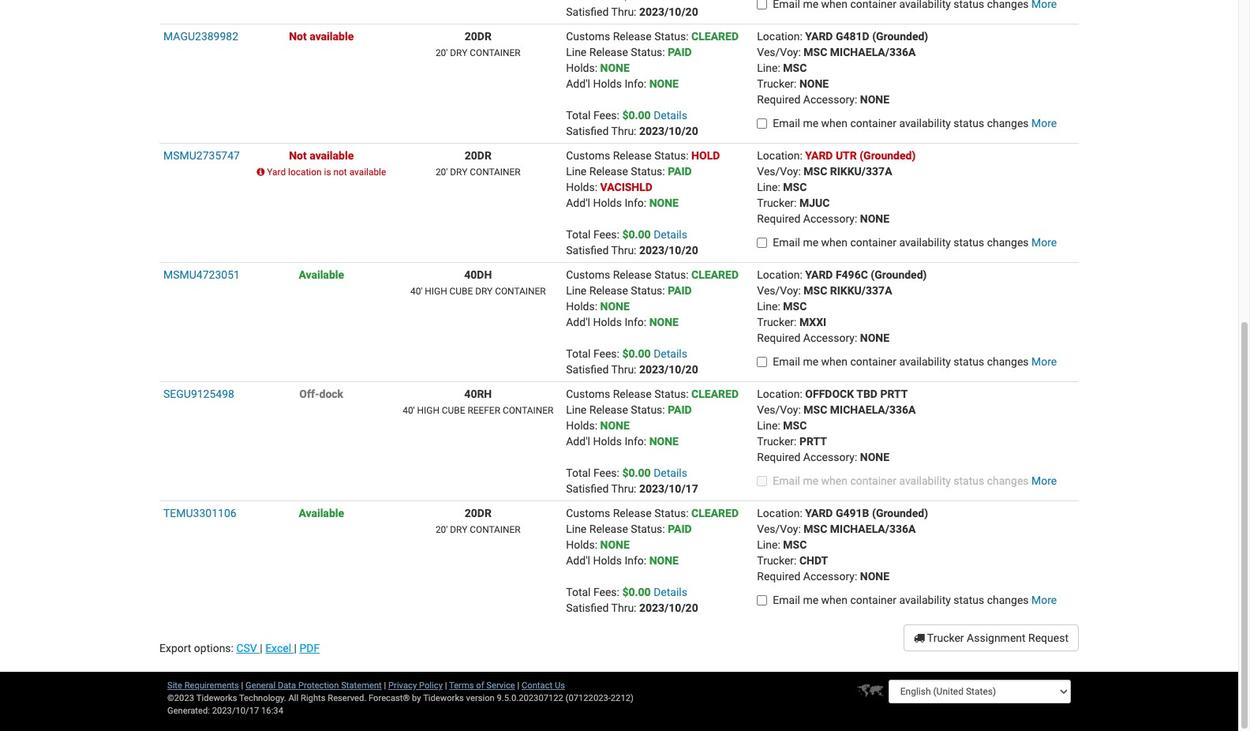 Task type: vqa. For each thing, say whether or not it's contained in the screenshot.


Task type: locate. For each thing, give the bounding box(es) containing it.
csv link
[[236, 642, 260, 655]]

paid for location : yard utr (grounded) ves/voy: msc rikku/337a line: msc trucker: mjuc required accessory : none
[[668, 165, 692, 178]]

location inside "location : yard utr (grounded) ves/voy: msc rikku/337a line: msc trucker: mjuc required accessory : none"
[[757, 149, 800, 162]]

total for location : offdock tbd prtt ves/voy: msc michaela/336a line: msc trucker: prtt required accessory : none
[[566, 467, 591, 479]]

me
[[803, 117, 819, 129], [803, 236, 819, 249], [803, 355, 819, 368], [803, 475, 819, 487], [803, 594, 819, 606]]

yard for g481d
[[806, 30, 833, 43]]

yard inside location : yard f496c (grounded) ves/voy: msc rikku/337a line: msc trucker: mxxi required accessory : none
[[806, 268, 833, 281]]

| up forecast®
[[384, 681, 386, 691]]

©2023 tideworks
[[167, 693, 237, 704]]

1 vertical spatial not available
[[289, 149, 354, 162]]

1 container from the top
[[851, 117, 897, 129]]

4 trucker: from the top
[[757, 435, 797, 448]]

1 accessory from the top
[[804, 93, 855, 106]]

msmu4723051
[[163, 268, 240, 281]]

(grounded) inside location : yard f496c (grounded) ves/voy: msc rikku/337a line: msc trucker: mxxi required accessory : none
[[871, 268, 927, 281]]

container up tbd at the right bottom
[[851, 355, 897, 368]]

2 details from the top
[[654, 228, 688, 241]]

holds: for location : yard f496c (grounded) ves/voy: msc rikku/337a line: msc trucker: mxxi required accessory : none
[[566, 300, 598, 313]]

holds
[[593, 77, 622, 90], [593, 197, 622, 209], [593, 316, 622, 328], [593, 435, 622, 448], [593, 554, 622, 567]]

michaela/336a down g481d
[[831, 46, 916, 58]]

1 rikku/337a from the top
[[831, 165, 893, 178]]

when up 'offdock' on the bottom right
[[822, 355, 848, 368]]

changes for location : yard f496c (grounded) ves/voy: msc rikku/337a line: msc trucker: mxxi required accessory : none
[[988, 355, 1029, 368]]

accessory up 'g491b' on the right
[[804, 451, 855, 463]]

rikku/337a down the f496c
[[831, 284, 893, 297]]

5 accessory from the top
[[804, 570, 855, 583]]

2023/10/20 for location : yard g481d (grounded) ves/voy: msc michaela/336a line: msc trucker: none required accessory : none
[[640, 125, 699, 137]]

1 vertical spatial cube
[[442, 405, 465, 416]]

accessory inside location : yard g491b (grounded) ves/voy: msc michaela/336a line: msc trucker: chdt required accessory : none
[[804, 570, 855, 583]]

accessory down chdt
[[804, 570, 855, 583]]

info: for location : yard utr (grounded) ves/voy: msc rikku/337a line: msc trucker: mjuc required accessory : none
[[625, 197, 647, 209]]

add'l
[[566, 77, 591, 90], [566, 197, 591, 209], [566, 316, 591, 328], [566, 435, 591, 448], [566, 554, 591, 567]]

prtt down 'offdock' on the bottom right
[[800, 435, 827, 448]]

location left g481d
[[757, 30, 800, 43]]

trucker: inside location : yard g481d (grounded) ves/voy: msc michaela/336a line: msc trucker: none required accessory : none
[[757, 77, 797, 90]]

details link for location : yard f496c (grounded) ves/voy: msc rikku/337a line: msc trucker: mxxi required accessory : none
[[654, 347, 688, 360]]

available
[[310, 30, 354, 43], [310, 149, 354, 162], [350, 167, 386, 178]]

ves/voy: inside location : yard g481d (grounded) ves/voy: msc michaela/336a line: msc trucker: none required accessory : none
[[757, 46, 801, 58]]

3 line: from the top
[[757, 300, 781, 313]]

40' for 40dh
[[411, 286, 423, 297]]

16:34
[[261, 706, 283, 716]]

fees: inside total fees: $0.00 details satisfied thru: 2023/10/17
[[594, 467, 620, 479]]

5 location from the top
[[757, 507, 800, 520]]

when up 'g491b' on the right
[[822, 475, 848, 487]]

msmu4723051 link
[[163, 268, 240, 281]]

cube down the 40rh at the left of page
[[442, 405, 465, 416]]

more link for location : yard g481d (grounded) ves/voy: msc michaela/336a line: msc trucker: none required accessory : none
[[1032, 117, 1058, 129]]

required inside location : yard g481d (grounded) ves/voy: msc michaela/336a line: msc trucker: none required accessory : none
[[757, 93, 801, 106]]

paid for location : yard f496c (grounded) ves/voy: msc rikku/337a line: msc trucker: mxxi required accessory : none
[[668, 284, 692, 297]]

0 vertical spatial 2023/10/17
[[640, 482, 699, 495]]

1 changes from the top
[[988, 117, 1029, 129]]

None checkbox
[[757, 118, 768, 129], [757, 238, 768, 248], [757, 357, 768, 367], [757, 476, 768, 486], [757, 118, 768, 129], [757, 238, 768, 248], [757, 357, 768, 367], [757, 476, 768, 486]]

offdock
[[806, 388, 854, 400]]

availability for location : yard utr (grounded) ves/voy: msc rikku/337a line: msc trucker: mjuc required accessory : none
[[900, 236, 951, 249]]

2 yard from the top
[[806, 149, 833, 162]]

me down the location : offdock tbd prtt ves/voy: msc michaela/336a line: msc trucker: prtt required accessory : none at the right bottom of page
[[803, 475, 819, 487]]

1 vertical spatial available
[[299, 507, 344, 520]]

yard left the f496c
[[806, 268, 833, 281]]

3 paid from the top
[[668, 284, 692, 297]]

$0.00 inside total fees: $0.00 details satisfied thru: 2023/10/17
[[623, 467, 651, 479]]

total
[[566, 109, 591, 122], [566, 228, 591, 241], [566, 347, 591, 360], [566, 467, 591, 479], [566, 586, 591, 599]]

accessory inside "location : yard utr (grounded) ves/voy: msc rikku/337a line: msc trucker: mjuc required accessory : none"
[[804, 212, 855, 225]]

satisfied inside total fees: $0.00 details satisfied thru: 2023/10/17
[[566, 482, 609, 495]]

reefer
[[468, 405, 501, 416]]

4 2023/10/20 from the top
[[640, 363, 699, 376]]

1 2023/10/20 from the top
[[640, 6, 699, 18]]

2 cleared from the top
[[692, 268, 739, 281]]

0 vertical spatial 20dr 20' dry container
[[436, 30, 521, 58]]

dock
[[319, 388, 344, 400]]

cube for 40rh
[[442, 405, 465, 416]]

3 fees: from the top
[[594, 347, 620, 360]]

prtt
[[881, 388, 908, 400], [800, 435, 827, 448]]

fees: for location : yard utr (grounded) ves/voy: msc rikku/337a line: msc trucker: mjuc required accessory : none
[[594, 228, 620, 241]]

0 vertical spatial 20'
[[436, 47, 448, 58]]

more link for location : yard utr (grounded) ves/voy: msc rikku/337a line: msc trucker: mjuc required accessory : none
[[1032, 236, 1058, 249]]

contact
[[522, 681, 553, 691]]

4 availability from the top
[[900, 475, 951, 487]]

1 vertical spatial 20dr 20' dry container
[[436, 149, 521, 178]]

1 vertical spatial 20'
[[436, 167, 448, 178]]

details link
[[654, 109, 688, 122], [654, 228, 688, 241], [654, 347, 688, 360], [654, 467, 688, 479], [654, 586, 688, 599]]

none inside customs release status : hold line release status : paid holds: vacishld add'l holds info: none
[[650, 197, 679, 209]]

3 holds: from the top
[[566, 300, 598, 313]]

total fees: $0.00 details satisfied thru: 2023/10/20
[[566, 109, 699, 137], [566, 228, 699, 257], [566, 347, 699, 376], [566, 586, 699, 614]]

ves/voy: inside "location : yard utr (grounded) ves/voy: msc rikku/337a line: msc trucker: mjuc required accessory : none"
[[757, 165, 801, 178]]

ves/voy:
[[757, 46, 801, 58], [757, 165, 801, 178], [757, 284, 801, 297], [757, 403, 801, 416], [757, 523, 801, 535]]

2 not available from the top
[[289, 149, 354, 162]]

4 container from the top
[[851, 475, 897, 487]]

5 details link from the top
[[654, 586, 688, 599]]

required inside location : yard g491b (grounded) ves/voy: msc michaela/336a line: msc trucker: chdt required accessory : none
[[757, 570, 801, 583]]

0 vertical spatial 40'
[[411, 286, 423, 297]]

michaela/336a inside location : yard g481d (grounded) ves/voy: msc michaela/336a line: msc trucker: none required accessory : none
[[831, 46, 916, 58]]

total fees: $0.00 details satisfied thru: 2023/10/20 for location : yard f496c (grounded) ves/voy: msc rikku/337a line: msc trucker: mxxi required accessory : none
[[566, 347, 699, 376]]

1 yard from the top
[[806, 30, 833, 43]]

email me when container availability status changes more up truck icon
[[773, 594, 1058, 606]]

accessory down mjuc
[[804, 212, 855, 225]]

3 cleared from the top
[[692, 388, 739, 400]]

technology.
[[239, 693, 286, 704]]

magu2389982
[[163, 30, 238, 43]]

2023/10/17
[[640, 482, 699, 495], [212, 706, 259, 716]]

container
[[851, 117, 897, 129], [851, 236, 897, 249], [851, 355, 897, 368], [851, 475, 897, 487], [851, 594, 897, 606]]

when for none
[[822, 117, 848, 129]]

dry
[[450, 47, 468, 58], [450, 167, 468, 178], [476, 286, 493, 297], [450, 524, 468, 535]]

high inside 40dh 40' high cube dry container
[[425, 286, 447, 297]]

0 vertical spatial available
[[299, 268, 344, 281]]

3 details link from the top
[[654, 347, 688, 360]]

2 satisfied from the top
[[566, 125, 609, 137]]

1 $0.00 from the top
[[623, 109, 651, 122]]

customs for location : yard g491b (grounded) ves/voy: msc michaela/336a line: msc trucker: chdt required accessory : none
[[566, 507, 611, 520]]

1 vertical spatial prtt
[[800, 435, 827, 448]]

0 vertical spatial prtt
[[881, 388, 908, 400]]

email down location : yard g481d (grounded) ves/voy: msc michaela/336a line: msc trucker: none required accessory : none
[[773, 117, 801, 129]]

available for msmu4723051
[[299, 268, 344, 281]]

email me when container availability status changes more up the f496c
[[773, 236, 1058, 249]]

0 horizontal spatial 2023/10/17
[[212, 706, 259, 716]]

3 line from the top
[[566, 284, 587, 297]]

2023/10/20
[[640, 6, 699, 18], [640, 125, 699, 137], [640, 244, 699, 257], [640, 363, 699, 376], [640, 602, 699, 614]]

2 total fees: $0.00 details satisfied thru: 2023/10/20 from the top
[[566, 228, 699, 257]]

2023/10/20 for location : yard utr (grounded) ves/voy: msc rikku/337a line: msc trucker: mjuc required accessory : none
[[640, 244, 699, 257]]

5 trucker: from the top
[[757, 554, 797, 567]]

1 vertical spatial available
[[310, 149, 354, 162]]

vacishld
[[601, 181, 653, 193]]

site requirements | general data protection statement | privacy policy | terms of service | contact us ©2023 tideworks technology. all rights reserved. forecast® by tideworks version 9.5.0.202307122 (07122023-2212) generated: 2023/10/17 16:34
[[167, 681, 634, 716]]

cube down 40dh
[[450, 286, 473, 297]]

line:
[[757, 62, 781, 74], [757, 181, 781, 193], [757, 300, 781, 313], [757, 419, 781, 432], [757, 539, 781, 551]]

details
[[654, 109, 688, 122], [654, 228, 688, 241], [654, 347, 688, 360], [654, 467, 688, 479], [654, 586, 688, 599]]

container up utr
[[851, 117, 897, 129]]

required for location : yard utr (grounded) ves/voy: msc rikku/337a line: msc trucker: mjuc required accessory : none
[[757, 212, 801, 225]]

4 me from the top
[[803, 475, 819, 487]]

2 vertical spatial michaela/336a
[[831, 523, 916, 535]]

accessory inside location : yard g481d (grounded) ves/voy: msc michaela/336a line: msc trucker: none required accessory : none
[[804, 93, 855, 106]]

1 vertical spatial 20dr
[[465, 149, 492, 162]]

reserved.
[[328, 693, 367, 704]]

yard for g491b
[[806, 507, 833, 520]]

40' inside 40rh 40' high cube reefer container
[[403, 405, 415, 416]]

40' inside 40dh 40' high cube dry container
[[411, 286, 423, 297]]

cleared for location : offdock tbd prtt ves/voy: msc michaela/336a line: msc trucker: prtt required accessory : none
[[692, 388, 739, 400]]

2 details link from the top
[[654, 228, 688, 241]]

holds: inside customs release status : hold line release status : paid holds: vacishld add'l holds info: none
[[566, 181, 598, 193]]

5 availability from the top
[[900, 594, 951, 606]]

requirements
[[185, 681, 239, 691]]

location up chdt
[[757, 507, 800, 520]]

2 20dr 20' dry container from the top
[[436, 149, 521, 178]]

1 vertical spatial 40'
[[403, 405, 415, 416]]

trucker: inside location : yard g491b (grounded) ves/voy: msc michaela/336a line: msc trucker: chdt required accessory : none
[[757, 554, 797, 567]]

line: inside location : yard g491b (grounded) ves/voy: msc michaela/336a line: msc trucker: chdt required accessory : none
[[757, 539, 781, 551]]

$0.00 for location : yard g491b (grounded) ves/voy: msc michaela/336a line: msc trucker: chdt required accessory : none
[[623, 586, 651, 599]]

cube inside 40dh 40' high cube dry container
[[450, 286, 473, 297]]

email
[[773, 117, 801, 129], [773, 236, 801, 249], [773, 355, 801, 368], [773, 475, 801, 487], [773, 594, 801, 606]]

all
[[289, 693, 299, 704]]

5 paid from the top
[[668, 523, 692, 535]]

line: inside "location : yard utr (grounded) ves/voy: msc rikku/337a line: msc trucker: mjuc required accessory : none"
[[757, 181, 781, 193]]

ves/voy: for location : yard f496c (grounded) ves/voy: msc rikku/337a line: msc trucker: mxxi required accessory : none
[[757, 284, 801, 297]]

4 customs from the top
[[566, 388, 611, 400]]

1 vertical spatial high
[[417, 405, 440, 416]]

temu3301106 link
[[163, 507, 237, 520]]

2 vertical spatial 20dr 20' dry container
[[436, 507, 521, 535]]

required inside location : yard f496c (grounded) ves/voy: msc rikku/337a line: msc trucker: mxxi required accessory : none
[[757, 332, 801, 344]]

4 $0.00 from the top
[[623, 467, 651, 479]]

2 20dr from the top
[[465, 149, 492, 162]]

line for location : yard g481d (grounded) ves/voy: msc michaela/336a line: msc trucker: none required accessory : none
[[566, 46, 587, 58]]

fees:
[[594, 109, 620, 122], [594, 228, 620, 241], [594, 347, 620, 360], [594, 467, 620, 479], [594, 586, 620, 599]]

20dr for not available
[[465, 30, 492, 43]]

email down the location : offdock tbd prtt ves/voy: msc michaela/336a line: msc trucker: prtt required accessory : none at the right bottom of page
[[773, 475, 801, 487]]

0 vertical spatial not
[[289, 30, 307, 43]]

5 required from the top
[[757, 570, 801, 583]]

4 ves/voy: from the top
[[757, 403, 801, 416]]

me up 'offdock' on the bottom right
[[803, 355, 819, 368]]

cleared
[[692, 30, 739, 43], [692, 268, 739, 281], [692, 388, 739, 400], [692, 507, 739, 520]]

1 vertical spatial rikku/337a
[[831, 284, 893, 297]]

container up 'g491b' on the right
[[851, 475, 897, 487]]

changes
[[988, 117, 1029, 129], [988, 236, 1029, 249], [988, 355, 1029, 368], [988, 475, 1029, 487], [988, 594, 1029, 606]]

mxxi
[[800, 316, 827, 328]]

(grounded) right utr
[[860, 149, 916, 162]]

4 changes from the top
[[988, 475, 1029, 487]]

when up utr
[[822, 117, 848, 129]]

location inside location : yard g481d (grounded) ves/voy: msc michaela/336a line: msc trucker: none required accessory : none
[[757, 30, 800, 43]]

20'
[[436, 47, 448, 58], [436, 167, 448, 178], [436, 524, 448, 535]]

1 satisfied from the top
[[566, 6, 609, 18]]

none inside "location : yard utr (grounded) ves/voy: msc rikku/337a line: msc trucker: mjuc required accessory : none"
[[861, 212, 890, 225]]

1 details link from the top
[[654, 109, 688, 122]]

location inside the location : offdock tbd prtt ves/voy: msc michaela/336a line: msc trucker: prtt required accessory : none
[[757, 388, 800, 400]]

site requirements link
[[167, 681, 239, 691]]

1 status from the top
[[954, 117, 985, 129]]

5 line from the top
[[566, 523, 587, 535]]

temu3301106
[[163, 507, 237, 520]]

michaela/336a inside the location : offdock tbd prtt ves/voy: msc michaela/336a line: msc trucker: prtt required accessory : none
[[831, 403, 916, 416]]

2 location from the top
[[757, 149, 800, 162]]

high
[[425, 286, 447, 297], [417, 405, 440, 416]]

0 vertical spatial cube
[[450, 286, 473, 297]]

4 total fees: $0.00 details satisfied thru: 2023/10/20 from the top
[[566, 586, 699, 614]]

michaela/336a down tbd at the right bottom
[[831, 403, 916, 416]]

trucker: inside the location : offdock tbd prtt ves/voy: msc michaela/336a line: msc trucker: prtt required accessory : none
[[757, 435, 797, 448]]

40'
[[411, 286, 423, 297], [403, 405, 415, 416]]

| up 9.5.0.202307122
[[518, 681, 520, 691]]

yard inside "location : yard utr (grounded) ves/voy: msc rikku/337a line: msc trucker: mjuc required accessory : none"
[[806, 149, 833, 162]]

3 trucker: from the top
[[757, 316, 797, 328]]

0 vertical spatial high
[[425, 286, 447, 297]]

thru: inside total fees: $0.00 details satisfied thru: 2023/10/17
[[612, 482, 637, 495]]

email me when container availability status changes more up tbd at the right bottom
[[773, 355, 1058, 368]]

location up mjuc
[[757, 149, 800, 162]]

rikku/337a inside "location : yard utr (grounded) ves/voy: msc rikku/337a line: msc trucker: mjuc required accessory : none"
[[831, 165, 893, 178]]

40' for 40rh
[[403, 405, 415, 416]]

:
[[686, 30, 689, 43], [800, 30, 803, 43], [663, 46, 665, 58], [855, 93, 858, 106], [686, 149, 689, 162], [800, 149, 803, 162], [663, 165, 665, 178], [855, 212, 858, 225], [686, 268, 689, 281], [800, 268, 803, 281], [663, 284, 665, 297], [855, 332, 858, 344], [686, 388, 689, 400], [800, 388, 803, 400], [663, 403, 665, 416], [855, 451, 858, 463], [686, 507, 689, 520], [800, 507, 803, 520], [663, 523, 665, 535], [855, 570, 858, 583]]

trucker: for mjuc
[[757, 197, 797, 209]]

holds inside customs release status : hold line release status : paid holds: vacishld add'l holds info: none
[[593, 197, 622, 209]]

cleared for location : yard g491b (grounded) ves/voy: msc michaela/336a line: msc trucker: chdt required accessory : none
[[692, 507, 739, 520]]

line for location : yard g491b (grounded) ves/voy: msc michaela/336a line: msc trucker: chdt required accessory : none
[[566, 523, 587, 535]]

40rh
[[465, 388, 492, 400]]

dry inside 40dh 40' high cube dry container
[[476, 286, 493, 297]]

ves/voy: inside location : yard g491b (grounded) ves/voy: msc michaela/336a line: msc trucker: chdt required accessory : none
[[757, 523, 801, 535]]

trucker
[[928, 632, 965, 644]]

5 ves/voy: from the top
[[757, 523, 801, 535]]

1 line from the top
[[566, 46, 587, 58]]

2 total from the top
[[566, 228, 591, 241]]

email for location : yard g481d (grounded) ves/voy: msc michaela/336a line: msc trucker: none required accessory : none
[[773, 117, 801, 129]]

2023/10/17 inside the site requirements | general data protection statement | privacy policy | terms of service | contact us ©2023 tideworks technology. all rights reserved. forecast® by tideworks version 9.5.0.202307122 (07122023-2212) generated: 2023/10/17 16:34
[[212, 706, 259, 716]]

container up the f496c
[[851, 236, 897, 249]]

dry for msmu2735747
[[450, 167, 468, 178]]

1 vertical spatial michaela/336a
[[831, 403, 916, 416]]

when for mxxi
[[822, 355, 848, 368]]

3 more link from the top
[[1032, 355, 1058, 368]]

4 email from the top
[[773, 475, 801, 487]]

truck image
[[914, 632, 925, 644]]

1 fees: from the top
[[594, 109, 620, 122]]

3 info: from the top
[[625, 316, 647, 328]]

info: inside customs release status : hold line release status : paid holds: vacishld add'l holds info: none
[[625, 197, 647, 209]]

location inside location : yard f496c (grounded) ves/voy: msc rikku/337a line: msc trucker: mxxi required accessory : none
[[757, 268, 800, 281]]

trucker: inside "location : yard utr (grounded) ves/voy: msc rikku/337a line: msc trucker: mjuc required accessory : none"
[[757, 197, 797, 209]]

5 holds from the top
[[593, 554, 622, 567]]

line for location : yard f496c (grounded) ves/voy: msc rikku/337a line: msc trucker: mxxi required accessory : none
[[566, 284, 587, 297]]

line: inside location : yard f496c (grounded) ves/voy: msc rikku/337a line: msc trucker: mxxi required accessory : none
[[757, 300, 781, 313]]

2 more from the top
[[1032, 236, 1058, 249]]

location
[[288, 167, 322, 178]]

$0.00
[[623, 109, 651, 122], [623, 228, 651, 241], [623, 347, 651, 360], [623, 467, 651, 479], [623, 586, 651, 599]]

add'l for location : yard utr (grounded) ves/voy: msc rikku/337a line: msc trucker: mjuc required accessory : none
[[566, 197, 591, 209]]

(grounded) right the f496c
[[871, 268, 927, 281]]

location : yard f496c (grounded) ves/voy: msc rikku/337a line: msc trucker: mxxi required accessory : none
[[757, 268, 927, 344]]

line: inside location : yard g481d (grounded) ves/voy: msc michaela/336a line: msc trucker: none required accessory : none
[[757, 62, 781, 74]]

2 michaela/336a from the top
[[831, 403, 916, 416]]

1 vertical spatial 2023/10/17
[[212, 706, 259, 716]]

| left general
[[241, 681, 243, 691]]

3 20dr 20' dry container from the top
[[436, 507, 521, 535]]

1 cleared from the top
[[692, 30, 739, 43]]

2212)
[[611, 693, 634, 704]]

0 vertical spatial michaela/336a
[[831, 46, 916, 58]]

2 $0.00 from the top
[[623, 228, 651, 241]]

accessory for prtt
[[804, 451, 855, 463]]

1 horizontal spatial 2023/10/17
[[640, 482, 699, 495]]

details inside total fees: $0.00 details satisfied thru: 2023/10/17
[[654, 467, 688, 479]]

me down location : yard g481d (grounded) ves/voy: msc michaela/336a line: msc trucker: none required accessory : none
[[803, 117, 819, 129]]

accessory inside the location : offdock tbd prtt ves/voy: msc michaela/336a line: msc trucker: prtt required accessory : none
[[804, 451, 855, 463]]

required for location : yard f496c (grounded) ves/voy: msc rikku/337a line: msc trucker: mxxi required accessory : none
[[757, 332, 801, 344]]

holds for location : yard utr (grounded) ves/voy: msc rikku/337a line: msc trucker: mjuc required accessory : none
[[593, 197, 622, 209]]

customs release status : cleared line release status : paid holds: none add'l holds info: none for location : offdock tbd prtt ves/voy: msc michaela/336a line: msc trucker: prtt required accessory : none
[[566, 388, 739, 448]]

3 accessory from the top
[[804, 332, 855, 344]]

total fees: $0.00 details satisfied thru: 2023/10/20 for location : yard utr (grounded) ves/voy: msc rikku/337a line: msc trucker: mjuc required accessory : none
[[566, 228, 699, 257]]

add'l for location : yard f496c (grounded) ves/voy: msc rikku/337a line: msc trucker: mxxi required accessory : none
[[566, 316, 591, 328]]

of
[[476, 681, 484, 691]]

1 vertical spatial not
[[289, 149, 307, 162]]

3 satisfied from the top
[[566, 244, 609, 257]]

$0.00 for location : offdock tbd prtt ves/voy: msc michaela/336a line: msc trucker: prtt required accessory : none
[[623, 467, 651, 479]]

thru: for location : yard utr (grounded) ves/voy: msc rikku/337a line: msc trucker: mjuc required accessory : none
[[612, 244, 637, 257]]

(grounded) inside location : yard g481d (grounded) ves/voy: msc michaela/336a line: msc trucker: none required accessory : none
[[873, 30, 929, 43]]

accessory
[[804, 93, 855, 106], [804, 212, 855, 225], [804, 332, 855, 344], [804, 451, 855, 463], [804, 570, 855, 583]]

20' for magu2389982
[[436, 47, 448, 58]]

1 horizontal spatial prtt
[[881, 388, 908, 400]]

email down mxxi
[[773, 355, 801, 368]]

1 details from the top
[[654, 109, 688, 122]]

me down mjuc
[[803, 236, 819, 249]]

(grounded) right g481d
[[873, 30, 929, 43]]

cleared for location : yard f496c (grounded) ves/voy: msc rikku/337a line: msc trucker: mxxi required accessory : none
[[692, 268, 739, 281]]

required
[[757, 93, 801, 106], [757, 212, 801, 225], [757, 332, 801, 344], [757, 451, 801, 463], [757, 570, 801, 583]]

none inside location : yard g491b (grounded) ves/voy: msc michaela/336a line: msc trucker: chdt required accessory : none
[[861, 570, 890, 583]]

add'l for location : yard g481d (grounded) ves/voy: msc michaela/336a line: msc trucker: none required accessory : none
[[566, 77, 591, 90]]

(grounded)
[[873, 30, 929, 43], [860, 149, 916, 162], [871, 268, 927, 281], [872, 507, 929, 520]]

more link for location : yard g491b (grounded) ves/voy: msc michaela/336a line: msc trucker: chdt required accessory : none
[[1032, 594, 1058, 606]]

1 20dr 20' dry container from the top
[[436, 30, 521, 58]]

required inside the location : offdock tbd prtt ves/voy: msc michaela/336a line: msc trucker: prtt required accessory : none
[[757, 451, 801, 463]]

location left 'offdock' on the bottom right
[[757, 388, 800, 400]]

paid inside customs release status : hold line release status : paid holds: vacishld add'l holds info: none
[[668, 165, 692, 178]]

contact us link
[[522, 681, 565, 691]]

info: for location : yard f496c (grounded) ves/voy: msc rikku/337a line: msc trucker: mxxi required accessory : none
[[625, 316, 647, 328]]

when up the f496c
[[822, 236, 848, 249]]

add'l inside customs release status : hold line release status : paid holds: vacishld add'l holds info: none
[[566, 197, 591, 209]]

accessory for none
[[804, 93, 855, 106]]

3 location from the top
[[757, 268, 800, 281]]

more
[[1032, 117, 1058, 129], [1032, 236, 1058, 249], [1032, 355, 1058, 368], [1032, 475, 1058, 487], [1032, 594, 1058, 606]]

5 fees: from the top
[[594, 586, 620, 599]]

satisfied for location : yard utr (grounded) ves/voy: msc rikku/337a line: msc trucker: mjuc required accessory : none
[[566, 244, 609, 257]]

status
[[655, 30, 686, 43], [631, 46, 663, 58], [655, 149, 686, 162], [631, 165, 663, 178], [655, 268, 686, 281], [631, 284, 663, 297], [655, 388, 686, 400], [631, 403, 663, 416], [655, 507, 686, 520], [631, 523, 663, 535]]

trucker: inside location : yard f496c (grounded) ves/voy: msc rikku/337a line: msc trucker: mxxi required accessory : none
[[757, 316, 797, 328]]

available
[[299, 268, 344, 281], [299, 507, 344, 520]]

2 holds from the top
[[593, 197, 622, 209]]

(grounded) inside location : yard g491b (grounded) ves/voy: msc michaela/336a line: msc trucker: chdt required accessory : none
[[872, 507, 929, 520]]

line: for prtt
[[757, 419, 781, 432]]

customs
[[566, 30, 611, 43], [566, 149, 611, 162], [566, 268, 611, 281], [566, 388, 611, 400], [566, 507, 611, 520]]

satisfied for location : offdock tbd prtt ves/voy: msc michaela/336a line: msc trucker: prtt required accessory : none
[[566, 482, 609, 495]]

1 email me when container availability status changes more from the top
[[773, 117, 1058, 129]]

none inside the location : offdock tbd prtt ves/voy: msc michaela/336a line: msc trucker: prtt required accessory : none
[[861, 451, 890, 463]]

40dh
[[464, 268, 492, 281]]

5 email from the top
[[773, 594, 801, 606]]

location inside location : yard g491b (grounded) ves/voy: msc michaela/336a line: msc trucker: chdt required accessory : none
[[757, 507, 800, 520]]

2 paid from the top
[[668, 165, 692, 178]]

2 status from the top
[[954, 236, 985, 249]]

michaela/336a inside location : yard g491b (grounded) ves/voy: msc michaela/336a line: msc trucker: chdt required accessory : none
[[831, 523, 916, 535]]

holds:
[[566, 62, 598, 74], [566, 181, 598, 193], [566, 300, 598, 313], [566, 419, 598, 432], [566, 539, 598, 551]]

yard left g481d
[[806, 30, 833, 43]]

accessory up utr
[[804, 93, 855, 106]]

accessory down mxxi
[[804, 332, 855, 344]]

email me when container availability status changes more up 'g491b' on the right
[[773, 475, 1058, 487]]

high for 40rh
[[417, 405, 440, 416]]

3 availability from the top
[[900, 355, 951, 368]]

details for location : yard g481d (grounded) ves/voy: msc michaela/336a line: msc trucker: none required accessory : none
[[654, 109, 688, 122]]

email down chdt
[[773, 594, 801, 606]]

thru: for location : yard f496c (grounded) ves/voy: msc rikku/337a line: msc trucker: mxxi required accessory : none
[[612, 363, 637, 376]]

fees: for location : yard g481d (grounded) ves/voy: msc michaela/336a line: msc trucker: none required accessory : none
[[594, 109, 620, 122]]

yard inside location : yard g481d (grounded) ves/voy: msc michaela/336a line: msc trucker: none required accessory : none
[[806, 30, 833, 43]]

holds: for location : offdock tbd prtt ves/voy: msc michaela/336a line: msc trucker: prtt required accessory : none
[[566, 419, 598, 432]]

2 line from the top
[[566, 165, 587, 178]]

customs inside customs release status : hold line release status : paid holds: vacishld add'l holds info: none
[[566, 149, 611, 162]]

email down mjuc
[[773, 236, 801, 249]]

paid for location : offdock tbd prtt ves/voy: msc michaela/336a line: msc trucker: prtt required accessory : none
[[668, 403, 692, 416]]

terms of service link
[[449, 681, 515, 691]]

rikku/337a inside location : yard f496c (grounded) ves/voy: msc rikku/337a line: msc trucker: mxxi required accessory : none
[[831, 284, 893, 297]]

when down chdt
[[822, 594, 848, 606]]

me down chdt
[[803, 594, 819, 606]]

details link for location : yard utr (grounded) ves/voy: msc rikku/337a line: msc trucker: mjuc required accessory : none
[[654, 228, 688, 241]]

cube inside 40rh 40' high cube reefer container
[[442, 405, 465, 416]]

5 changes from the top
[[988, 594, 1029, 606]]

email me when container availability status changes more for location : yard g491b (grounded) ves/voy: msc michaela/336a line: msc trucker: chdt required accessory : none
[[773, 594, 1058, 606]]

trucker assignment request button
[[904, 625, 1079, 651]]

more for location : yard g491b (grounded) ves/voy: msc michaela/336a line: msc trucker: chdt required accessory : none
[[1032, 594, 1058, 606]]

5 2023/10/20 from the top
[[640, 602, 699, 614]]

2 vertical spatial 20dr
[[465, 507, 492, 520]]

location up mxxi
[[757, 268, 800, 281]]

container for location : yard utr (grounded) ves/voy: msc rikku/337a line: msc trucker: mjuc required accessory : none
[[470, 167, 521, 178]]

3 $0.00 from the top
[[623, 347, 651, 360]]

paid
[[668, 46, 692, 58], [668, 165, 692, 178], [668, 284, 692, 297], [668, 403, 692, 416], [668, 523, 692, 535]]

40dh 40' high cube dry container
[[411, 268, 546, 297]]

2 info: from the top
[[625, 197, 647, 209]]

yard left utr
[[806, 149, 833, 162]]

0 vertical spatial rikku/337a
[[831, 165, 893, 178]]

ves/voy: inside the location : offdock tbd prtt ves/voy: msc michaela/336a line: msc trucker: prtt required accessory : none
[[757, 403, 801, 416]]

1 email from the top
[[773, 117, 801, 129]]

high inside 40rh 40' high cube reefer container
[[417, 405, 440, 416]]

1 customs release status : cleared line release status : paid holds: none add'l holds info: none from the top
[[566, 30, 739, 90]]

4 cleared from the top
[[692, 507, 739, 520]]

prtt right tbd at the right bottom
[[881, 388, 908, 400]]

$0.00 for location : yard g481d (grounded) ves/voy: msc michaela/336a line: msc trucker: none required accessory : none
[[623, 109, 651, 122]]

0 vertical spatial not available
[[289, 30, 354, 43]]

email me when container availability status changes more up utr
[[773, 117, 1058, 129]]

not available
[[289, 30, 354, 43], [289, 149, 354, 162]]

20dr
[[465, 30, 492, 43], [465, 149, 492, 162], [465, 507, 492, 520]]

1 me from the top
[[803, 117, 819, 129]]

customs for location : yard g481d (grounded) ves/voy: msc michaela/336a line: msc trucker: none required accessory : none
[[566, 30, 611, 43]]

5 total from the top
[[566, 586, 591, 599]]

segu9125498 link
[[163, 388, 234, 400]]

(grounded) right 'g491b' on the right
[[872, 507, 929, 520]]

location for location : offdock tbd prtt ves/voy: msc michaela/336a line: msc trucker: prtt required accessory : none
[[757, 388, 800, 400]]

container down location : yard g491b (grounded) ves/voy: msc michaela/336a line: msc trucker: chdt required accessory : none
[[851, 594, 897, 606]]

3 2023/10/20 from the top
[[640, 244, 699, 257]]

thru: for location : offdock tbd prtt ves/voy: msc michaela/336a line: msc trucker: prtt required accessory : none
[[612, 482, 637, 495]]

(grounded) inside "location : yard utr (grounded) ves/voy: msc rikku/337a line: msc trucker: mjuc required accessory : none"
[[860, 149, 916, 162]]

holds for location : offdock tbd prtt ves/voy: msc michaela/336a line: msc trucker: prtt required accessory : none
[[593, 435, 622, 448]]

changes for location : yard utr (grounded) ves/voy: msc rikku/337a line: msc trucker: mjuc required accessory : none
[[988, 236, 1029, 249]]

holds: for location : yard g481d (grounded) ves/voy: msc michaela/336a line: msc trucker: none required accessory : none
[[566, 62, 598, 74]]

required inside "location : yard utr (grounded) ves/voy: msc rikku/337a line: msc trucker: mjuc required accessory : none"
[[757, 212, 801, 225]]

3 me from the top
[[803, 355, 819, 368]]

2 required from the top
[[757, 212, 801, 225]]

1 total fees: $0.00 details satisfied thru: 2023/10/20 from the top
[[566, 109, 699, 137]]

yard left 'g491b' on the right
[[806, 507, 833, 520]]

yard inside location : yard g491b (grounded) ves/voy: msc michaela/336a line: msc trucker: chdt required accessory : none
[[806, 507, 833, 520]]

5 more from the top
[[1032, 594, 1058, 606]]

hold
[[692, 149, 720, 162]]

details for location : yard utr (grounded) ves/voy: msc rikku/337a line: msc trucker: mjuc required accessory : none
[[654, 228, 688, 241]]

ves/voy: inside location : yard f496c (grounded) ves/voy: msc rikku/337a line: msc trucker: mxxi required accessory : none
[[757, 284, 801, 297]]

2 vertical spatial 20'
[[436, 524, 448, 535]]

None checkbox
[[757, 0, 768, 9], [757, 595, 768, 606], [757, 0, 768, 9], [757, 595, 768, 606]]

rikku/337a down utr
[[831, 165, 893, 178]]

1 20dr from the top
[[465, 30, 492, 43]]

3 container from the top
[[851, 355, 897, 368]]

4 location from the top
[[757, 388, 800, 400]]

4 more link from the top
[[1032, 475, 1058, 487]]

3 michaela/336a from the top
[[831, 523, 916, 535]]

more link for location : offdock tbd prtt ves/voy: msc michaela/336a line: msc trucker: prtt required accessory : none
[[1032, 475, 1058, 487]]

4 customs release status : cleared line release status : paid holds: none add'l holds info: none from the top
[[566, 507, 739, 567]]

more for location : yard utr (grounded) ves/voy: msc rikku/337a line: msc trucker: mjuc required accessory : none
[[1032, 236, 1058, 249]]

thru:
[[612, 6, 637, 18], [612, 125, 637, 137], [612, 244, 637, 257], [612, 363, 637, 376], [612, 482, 637, 495], [612, 602, 637, 614]]

fees: for location : yard f496c (grounded) ves/voy: msc rikku/337a line: msc trucker: mxxi required accessory : none
[[594, 347, 620, 360]]

accessory inside location : yard f496c (grounded) ves/voy: msc rikku/337a line: msc trucker: mxxi required accessory : none
[[804, 332, 855, 344]]

privacy policy link
[[389, 681, 443, 691]]

20dr 20' dry container
[[436, 30, 521, 58], [436, 149, 521, 178], [436, 507, 521, 535]]

4 details link from the top
[[654, 467, 688, 479]]

total inside total fees: $0.00 details satisfied thru: 2023/10/17
[[566, 467, 591, 479]]

none
[[601, 62, 630, 74], [650, 77, 679, 90], [800, 77, 829, 90], [861, 93, 890, 106], [650, 197, 679, 209], [861, 212, 890, 225], [601, 300, 630, 313], [650, 316, 679, 328], [861, 332, 890, 344], [601, 419, 630, 432], [650, 435, 679, 448], [861, 451, 890, 463], [601, 539, 630, 551], [650, 554, 679, 567], [861, 570, 890, 583]]

4 paid from the top
[[668, 403, 692, 416]]

2 available from the top
[[299, 507, 344, 520]]

2 holds: from the top
[[566, 181, 598, 193]]

line: inside the location : offdock tbd prtt ves/voy: msc michaela/336a line: msc trucker: prtt required accessory : none
[[757, 419, 781, 432]]

1 customs from the top
[[566, 30, 611, 43]]

info:
[[625, 77, 647, 90], [625, 197, 647, 209], [625, 316, 647, 328], [625, 435, 647, 448], [625, 554, 647, 567]]

availability
[[900, 117, 951, 129], [900, 236, 951, 249], [900, 355, 951, 368], [900, 475, 951, 487], [900, 594, 951, 606]]

1 available from the top
[[299, 268, 344, 281]]

michaela/336a down 'g491b' on the right
[[831, 523, 916, 535]]

customs release status : cleared line release status : paid holds: none add'l holds info: none
[[566, 30, 739, 90], [566, 268, 739, 328], [566, 388, 739, 448], [566, 507, 739, 567]]

| up 'tideworks'
[[445, 681, 447, 691]]

trucker:
[[757, 77, 797, 90], [757, 197, 797, 209], [757, 316, 797, 328], [757, 435, 797, 448], [757, 554, 797, 567]]

0 vertical spatial 20dr
[[465, 30, 492, 43]]

status
[[954, 117, 985, 129], [954, 236, 985, 249], [954, 355, 985, 368], [954, 475, 985, 487], [954, 594, 985, 606]]

line inside customs release status : hold line release status : paid holds: vacishld add'l holds info: none
[[566, 165, 587, 178]]

email for location : yard utr (grounded) ves/voy: msc rikku/337a line: msc trucker: mjuc required accessory : none
[[773, 236, 801, 249]]

release
[[613, 30, 652, 43], [590, 46, 628, 58], [613, 149, 652, 162], [590, 165, 628, 178], [613, 268, 652, 281], [590, 284, 628, 297], [613, 388, 652, 400], [590, 403, 628, 416], [613, 507, 652, 520], [590, 523, 628, 535]]

location
[[757, 30, 800, 43], [757, 149, 800, 162], [757, 268, 800, 281], [757, 388, 800, 400], [757, 507, 800, 520]]

chdt
[[800, 554, 828, 567]]

2 20' from the top
[[436, 167, 448, 178]]



Task type: describe. For each thing, give the bounding box(es) containing it.
location for location : yard f496c (grounded) ves/voy: msc rikku/337a line: msc trucker: mxxi required accessory : none
[[757, 268, 800, 281]]

holds: for location : yard g491b (grounded) ves/voy: msc michaela/336a line: msc trucker: chdt required accessory : none
[[566, 539, 598, 551]]

forecast®
[[369, 693, 410, 704]]

details link for location : yard g491b (grounded) ves/voy: msc michaela/336a line: msc trucker: chdt required accessory : none
[[654, 586, 688, 599]]

satisfied thru: 2023/10/20
[[566, 6, 699, 18]]

high for 40dh
[[425, 286, 447, 297]]

40rh 40' high cube reefer container
[[403, 388, 554, 416]]

line: for chdt
[[757, 539, 781, 551]]

rights
[[301, 693, 326, 704]]

when for prtt
[[822, 475, 848, 487]]

holds for location : yard g491b (grounded) ves/voy: msc michaela/336a line: msc trucker: chdt required accessory : none
[[593, 554, 622, 567]]

me for none
[[803, 117, 819, 129]]

more link for location : yard f496c (grounded) ves/voy: msc rikku/337a line: msc trucker: mxxi required accessory : none
[[1032, 355, 1058, 368]]

20dr 20' dry container for available
[[436, 507, 521, 535]]

excel
[[265, 642, 291, 655]]

msmu2735747
[[163, 149, 240, 162]]

export
[[160, 642, 191, 655]]

when for chdt
[[822, 594, 848, 606]]

me for prtt
[[803, 475, 819, 487]]

container inside 40dh 40' high cube dry container
[[495, 286, 546, 297]]

privacy
[[389, 681, 417, 691]]

container inside 40rh 40' high cube reefer container
[[503, 405, 554, 416]]

terms
[[449, 681, 474, 691]]

generated:
[[167, 706, 210, 716]]

| left pdf link
[[294, 642, 297, 655]]

info: for location : offdock tbd prtt ves/voy: msc michaela/336a line: msc trucker: prtt required accessory : none
[[625, 435, 647, 448]]

accessory for chdt
[[804, 570, 855, 583]]

rikku/337a for utr
[[831, 165, 893, 178]]

status for location : yard g491b (grounded) ves/voy: msc michaela/336a line: msc trucker: chdt required accessory : none
[[954, 594, 985, 606]]

trucker: for prtt
[[757, 435, 797, 448]]

changes for location : yard g491b (grounded) ves/voy: msc michaela/336a line: msc trucker: chdt required accessory : none
[[988, 594, 1029, 606]]

protection
[[298, 681, 339, 691]]

not
[[334, 167, 347, 178]]

container for location : yard g491b (grounded) ves/voy: msc michaela/336a line: msc trucker: chdt required accessory : none
[[470, 524, 521, 535]]

f496c
[[836, 268, 868, 281]]

satisfied for location : yard f496c (grounded) ves/voy: msc rikku/337a line: msc trucker: mxxi required accessory : none
[[566, 363, 609, 376]]

location for location : yard utr (grounded) ves/voy: msc rikku/337a line: msc trucker: mjuc required accessory : none
[[757, 149, 800, 162]]

0 vertical spatial available
[[310, 30, 354, 43]]

pdf
[[300, 642, 320, 655]]

segu9125498
[[163, 388, 234, 400]]

export options: csv | excel | pdf
[[160, 642, 320, 655]]

available for temu3301106
[[299, 507, 344, 520]]

off-
[[300, 388, 319, 400]]

9.5.0.202307122
[[497, 693, 564, 704]]

2023/10/17 inside total fees: $0.00 details satisfied thru: 2023/10/17
[[640, 482, 699, 495]]

total for location : yard f496c (grounded) ves/voy: msc rikku/337a line: msc trucker: mxxi required accessory : none
[[566, 347, 591, 360]]

tbd
[[857, 388, 878, 400]]

container for location : yard g491b (grounded) ves/voy: msc michaela/336a line: msc trucker: chdt required accessory : none
[[851, 594, 897, 606]]

statement
[[341, 681, 382, 691]]

by
[[412, 693, 421, 704]]

michaela/336a for g491b
[[831, 523, 916, 535]]

options:
[[194, 642, 234, 655]]

michaela/336a for g481d
[[831, 46, 916, 58]]

version
[[466, 693, 495, 704]]

holds for location : yard g481d (grounded) ves/voy: msc michaela/336a line: msc trucker: none required accessory : none
[[593, 77, 622, 90]]

me for chdt
[[803, 594, 819, 606]]

assignment
[[967, 632, 1026, 644]]

service
[[487, 681, 515, 691]]

thru: for location : yard g491b (grounded) ves/voy: msc michaela/336a line: msc trucker: chdt required accessory : none
[[612, 602, 637, 614]]

excel link
[[265, 642, 294, 655]]

policy
[[419, 681, 443, 691]]

more for location : offdock tbd prtt ves/voy: msc michaela/336a line: msc trucker: prtt required accessory : none
[[1032, 475, 1058, 487]]

site
[[167, 681, 182, 691]]

20' for temu3301106
[[436, 524, 448, 535]]

(grounded) for location : yard g481d (grounded) ves/voy: msc michaela/336a line: msc trucker: none required accessory : none
[[873, 30, 929, 43]]

location : offdock tbd prtt ves/voy: msc michaela/336a line: msc trucker: prtt required accessory : none
[[757, 388, 916, 463]]

location : yard g491b (grounded) ves/voy: msc michaela/336a line: msc trucker: chdt required accessory : none
[[757, 507, 929, 583]]

customs release status : cleared line release status : paid holds: none add'l holds info: none for location : yard f496c (grounded) ves/voy: msc rikku/337a line: msc trucker: mxxi required accessory : none
[[566, 268, 739, 328]]

me for mjuc
[[803, 236, 819, 249]]

holds: for location : yard utr (grounded) ves/voy: msc rikku/337a line: msc trucker: mjuc required accessory : none
[[566, 181, 598, 193]]

details link for location : offdock tbd prtt ves/voy: msc michaela/336a line: msc trucker: prtt required accessory : none
[[654, 467, 688, 479]]

1 not available from the top
[[289, 30, 354, 43]]

rikku/337a for f496c
[[831, 284, 893, 297]]

paid for location : yard g481d (grounded) ves/voy: msc michaela/336a line: msc trucker: none required accessory : none
[[668, 46, 692, 58]]

container for location : yard g481d (grounded) ves/voy: msc michaela/336a line: msc trucker: none required accessory : none
[[470, 47, 521, 58]]

20dr 20' dry container for not available
[[436, 30, 521, 58]]

status for location : yard g481d (grounded) ves/voy: msc michaela/336a line: msc trucker: none required accessory : none
[[954, 117, 985, 129]]

pdf link
[[300, 642, 320, 655]]

| right csv
[[260, 642, 263, 655]]

email me when container availability status changes more for location : yard g481d (grounded) ves/voy: msc michaela/336a line: msc trucker: none required accessory : none
[[773, 117, 1058, 129]]

changes for location : offdock tbd prtt ves/voy: msc michaela/336a line: msc trucker: prtt required accessory : none
[[988, 475, 1029, 487]]

general
[[246, 681, 276, 691]]

(07122023-
[[566, 693, 611, 704]]

availability for location : offdock tbd prtt ves/voy: msc michaela/336a line: msc trucker: prtt required accessory : none
[[900, 475, 951, 487]]

details for location : offdock tbd prtt ves/voy: msc michaela/336a line: msc trucker: prtt required accessory : none
[[654, 467, 688, 479]]

total for location : yard g491b (grounded) ves/voy: msc michaela/336a line: msc trucker: chdt required accessory : none
[[566, 586, 591, 599]]

msmu2735747 link
[[163, 149, 240, 162]]

availability for location : yard g491b (grounded) ves/voy: msc michaela/336a line: msc trucker: chdt required accessory : none
[[900, 594, 951, 606]]

utr
[[836, 149, 857, 162]]

tideworks
[[423, 693, 464, 704]]

1 not from the top
[[289, 30, 307, 43]]

total fees: $0.00 details satisfied thru: 2023/10/17
[[566, 467, 699, 495]]

trucker assignment request
[[925, 632, 1069, 644]]

when for mjuc
[[822, 236, 848, 249]]

g481d
[[836, 30, 870, 43]]

container for location : yard utr (grounded) ves/voy: msc rikku/337a line: msc trucker: mjuc required accessory : none
[[851, 236, 897, 249]]

location : yard utr (grounded) ves/voy: msc rikku/337a line: msc trucker: mjuc required accessory : none
[[757, 149, 916, 225]]

0 horizontal spatial prtt
[[800, 435, 827, 448]]

more for location : yard f496c (grounded) ves/voy: msc rikku/337a line: msc trucker: mxxi required accessory : none
[[1032, 355, 1058, 368]]

yard for utr
[[806, 149, 833, 162]]

line: for none
[[757, 62, 781, 74]]

2 not from the top
[[289, 149, 307, 162]]

2 vertical spatial available
[[350, 167, 386, 178]]

line for location : offdock tbd prtt ves/voy: msc michaela/336a line: msc trucker: prtt required accessory : none
[[566, 403, 587, 416]]

request
[[1029, 632, 1069, 644]]

details for location : yard f496c (grounded) ves/voy: msc rikku/337a line: msc trucker: mxxi required accessory : none
[[654, 347, 688, 360]]

satisfied for location : yard g491b (grounded) ves/voy: msc michaela/336a line: msc trucker: chdt required accessory : none
[[566, 602, 609, 614]]

$0.00 for location : yard utr (grounded) ves/voy: msc rikku/337a line: msc trucker: mjuc required accessory : none
[[623, 228, 651, 241]]

location for location : yard g491b (grounded) ves/voy: msc michaela/336a line: msc trucker: chdt required accessory : none
[[757, 507, 800, 520]]

is
[[324, 167, 331, 178]]

us
[[555, 681, 565, 691]]

yard location is not available
[[265, 167, 386, 178]]

total fees: $0.00 details satisfied thru: 2023/10/20 for location : yard g491b (grounded) ves/voy: msc michaela/336a line: msc trucker: chdt required accessory : none
[[566, 586, 699, 614]]

thru: for location : yard g481d (grounded) ves/voy: msc michaela/336a line: msc trucker: none required accessory : none
[[612, 125, 637, 137]]

customs release status : hold line release status : paid holds: vacishld add'l holds info: none
[[566, 149, 720, 209]]

line: for mjuc
[[757, 181, 781, 193]]

customs for location : yard utr (grounded) ves/voy: msc rikku/337a line: msc trucker: mjuc required accessory : none
[[566, 149, 611, 162]]

data
[[278, 681, 296, 691]]

paid for location : yard g491b (grounded) ves/voy: msc michaela/336a line: msc trucker: chdt required accessory : none
[[668, 523, 692, 535]]

trucker: for mxxi
[[757, 316, 797, 328]]

magu2389982 link
[[163, 30, 238, 43]]

location for location : yard g481d (grounded) ves/voy: msc michaela/336a line: msc trucker: none required accessory : none
[[757, 30, 800, 43]]

1 thru: from the top
[[612, 6, 637, 18]]

g491b
[[836, 507, 870, 520]]

details link for location : yard g481d (grounded) ves/voy: msc michaela/336a line: msc trucker: none required accessory : none
[[654, 109, 688, 122]]

email for location : offdock tbd prtt ves/voy: msc michaela/336a line: msc trucker: prtt required accessory : none
[[773, 475, 801, 487]]

location : yard g481d (grounded) ves/voy: msc michaela/336a line: msc trucker: none required accessory : none
[[757, 30, 929, 106]]

(grounded) for location : yard f496c (grounded) ves/voy: msc rikku/337a line: msc trucker: mxxi required accessory : none
[[871, 268, 927, 281]]

csv
[[236, 642, 257, 655]]

$0.00 for location : yard f496c (grounded) ves/voy: msc rikku/337a line: msc trucker: mxxi required accessory : none
[[623, 347, 651, 360]]

holds for location : yard f496c (grounded) ves/voy: msc rikku/337a line: msc trucker: mxxi required accessory : none
[[593, 316, 622, 328]]

info circle image
[[257, 168, 265, 178]]

yard
[[267, 167, 286, 178]]

(grounded) for location : yard utr (grounded) ves/voy: msc rikku/337a line: msc trucker: mjuc required accessory : none
[[860, 149, 916, 162]]

ves/voy: for location : yard g491b (grounded) ves/voy: msc michaela/336a line: msc trucker: chdt required accessory : none
[[757, 523, 801, 535]]

off-dock
[[300, 388, 344, 400]]

trucker: for none
[[757, 77, 797, 90]]

2023/10/20 for location : yard g491b (grounded) ves/voy: msc michaela/336a line: msc trucker: chdt required accessory : none
[[640, 602, 699, 614]]

total fees: $0.00 details satisfied thru: 2023/10/20 for location : yard g481d (grounded) ves/voy: msc michaela/336a line: msc trucker: none required accessory : none
[[566, 109, 699, 137]]

general data protection statement link
[[246, 681, 382, 691]]

none inside location : yard f496c (grounded) ves/voy: msc rikku/337a line: msc trucker: mxxi required accessory : none
[[861, 332, 890, 344]]

email for location : yard g491b (grounded) ves/voy: msc michaela/336a line: msc trucker: chdt required accessory : none
[[773, 594, 801, 606]]

mjuc
[[800, 197, 830, 209]]



